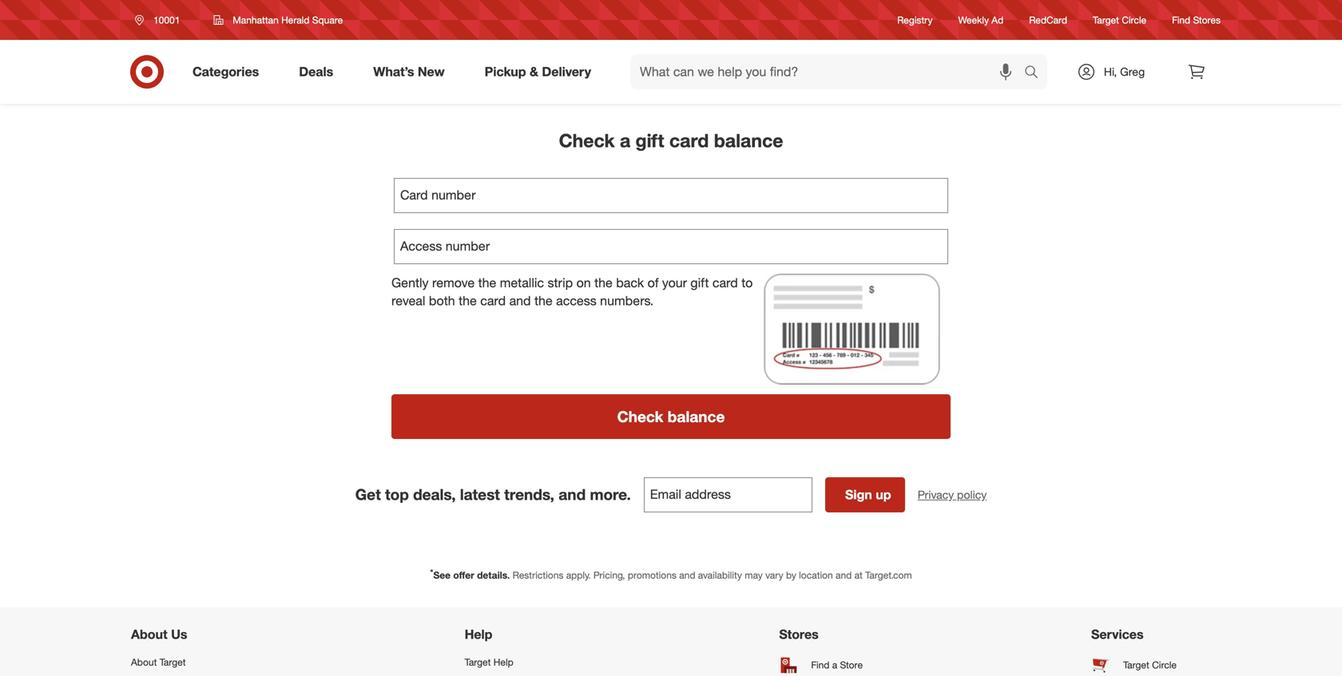 Task type: vqa. For each thing, say whether or not it's contained in the screenshot.
top
yes



Task type: describe. For each thing, give the bounding box(es) containing it.
and left availability
[[679, 570, 696, 582]]

check balance button
[[392, 395, 951, 439]]

of
[[648, 275, 659, 291]]

*
[[430, 568, 433, 578]]

privacy policy link
[[918, 487, 987, 503]]

access
[[556, 293, 597, 309]]

and left at
[[836, 570, 852, 582]]

availability
[[698, 570, 742, 582]]

2 vertical spatial card
[[480, 293, 506, 309]]

services
[[1091, 627, 1144, 643]]

the down remove
[[459, 293, 477, 309]]

* see offer details. restrictions apply. pricing, promotions and availability may vary by location and at target.com
[[430, 568, 912, 582]]

reveal
[[392, 293, 425, 309]]

pricing,
[[594, 570, 625, 582]]

categories
[[193, 64, 259, 80]]

offer
[[453, 570, 474, 582]]

weekly ad
[[958, 14, 1004, 26]]

the right on
[[595, 275, 613, 291]]

both
[[429, 293, 455, 309]]

target inside about target "link"
[[160, 657, 186, 669]]

and left more.
[[559, 486, 586, 504]]

registry link
[[897, 13, 933, 27]]

check for check balance
[[617, 408, 664, 426]]

what's
[[373, 64, 414, 80]]

metallic
[[500, 275, 544, 291]]

store
[[840, 659, 863, 671]]

1 vertical spatial help
[[494, 657, 514, 669]]

get
[[355, 486, 381, 504]]

deals,
[[413, 486, 456, 504]]

about us
[[131, 627, 187, 643]]

new
[[418, 64, 445, 80]]

find a store link
[[779, 650, 878, 677]]

0 vertical spatial balance
[[714, 129, 783, 152]]

by
[[786, 570, 797, 582]]

check a gift card balance
[[559, 129, 783, 152]]

the down the strip
[[535, 293, 553, 309]]

on
[[577, 275, 591, 291]]

registry
[[897, 14, 933, 26]]

up
[[876, 487, 891, 503]]

us
[[171, 627, 187, 643]]

redcard
[[1029, 14, 1068, 26]]

sign up
[[845, 487, 891, 503]]

sign
[[845, 487, 872, 503]]

policy
[[957, 488, 987, 502]]

delivery
[[542, 64, 591, 80]]

pickup
[[485, 64, 526, 80]]

hi,
[[1104, 65, 1117, 79]]

vary
[[766, 570, 784, 582]]

&
[[530, 64, 539, 80]]

pickup & delivery
[[485, 64, 591, 80]]

a for check
[[620, 129, 631, 152]]

remove
[[432, 275, 475, 291]]

promotions
[[628, 570, 677, 582]]

10001
[[153, 14, 180, 26]]

manhattan herald square button
[[203, 6, 353, 34]]

ad
[[992, 14, 1004, 26]]

restrictions
[[513, 570, 564, 582]]

to
[[742, 275, 753, 291]]

find for find a store
[[811, 659, 830, 671]]

categories link
[[179, 54, 279, 89]]

may
[[745, 570, 763, 582]]

see
[[433, 570, 451, 582]]

10001 button
[[125, 6, 197, 34]]

about target link
[[131, 650, 252, 676]]

search button
[[1017, 54, 1056, 93]]

target.com
[[866, 570, 912, 582]]

apply.
[[566, 570, 591, 582]]

target help
[[465, 657, 514, 669]]

0 horizontal spatial help
[[465, 627, 493, 643]]

numbers.
[[600, 293, 654, 309]]

check balance
[[617, 408, 725, 426]]



Task type: locate. For each thing, give the bounding box(es) containing it.
0 vertical spatial gift
[[636, 129, 664, 152]]

stores
[[1193, 14, 1221, 26], [779, 627, 819, 643]]

gently remove the metallic strip on the back of your gift card to reveal both the card and the access numbers.
[[392, 275, 753, 309]]

hi, greg
[[1104, 65, 1145, 79]]

1 vertical spatial target circle link
[[1091, 650, 1211, 677]]

and inside 'gently remove the metallic strip on the back of your gift card to reveal both the card and the access numbers.'
[[509, 293, 531, 309]]

manhattan
[[233, 14, 279, 26]]

1 horizontal spatial a
[[832, 659, 838, 671]]

1 vertical spatial circle
[[1152, 659, 1177, 671]]

What can we help you find? suggestions appear below search field
[[630, 54, 1028, 89]]

card
[[670, 129, 709, 152], [713, 275, 738, 291], [480, 293, 506, 309]]

get top deals, latest trends, and more.
[[355, 486, 631, 504]]

a for find
[[832, 659, 838, 671]]

0 vertical spatial card
[[670, 129, 709, 152]]

about for about target
[[131, 657, 157, 669]]

check
[[559, 129, 615, 152], [617, 408, 664, 426]]

1 vertical spatial about
[[131, 657, 157, 669]]

0 horizontal spatial gift
[[636, 129, 664, 152]]

details.
[[477, 570, 510, 582]]

deals
[[299, 64, 333, 80]]

about target
[[131, 657, 186, 669]]

find stores link
[[1172, 13, 1221, 27]]

1 vertical spatial gift
[[691, 275, 709, 291]]

2 horizontal spatial card
[[713, 275, 738, 291]]

1 horizontal spatial circle
[[1152, 659, 1177, 671]]

2 about from the top
[[131, 657, 157, 669]]

1 about from the top
[[131, 627, 168, 643]]

target circle link up hi, greg
[[1093, 13, 1147, 27]]

0 vertical spatial find
[[1172, 14, 1191, 26]]

check inside button
[[617, 408, 664, 426]]

deals link
[[285, 54, 353, 89]]

1 vertical spatial balance
[[668, 408, 725, 426]]

1 horizontal spatial stores
[[1193, 14, 1221, 26]]

0 horizontal spatial a
[[620, 129, 631, 152]]

search
[[1017, 66, 1056, 81]]

0 horizontal spatial stores
[[779, 627, 819, 643]]

gently
[[392, 275, 429, 291]]

1 vertical spatial a
[[832, 659, 838, 671]]

privacy policy
[[918, 488, 987, 502]]

check for check a gift card balance
[[559, 129, 615, 152]]

0 vertical spatial check
[[559, 129, 615, 152]]

latest
[[460, 486, 500, 504]]

at
[[855, 570, 863, 582]]

1 horizontal spatial check
[[617, 408, 664, 426]]

weekly ad link
[[958, 13, 1004, 27]]

0 horizontal spatial check
[[559, 129, 615, 152]]

greg
[[1120, 65, 1145, 79]]

0 vertical spatial circle
[[1122, 14, 1147, 26]]

top
[[385, 486, 409, 504]]

gift card number locations image image
[[764, 274, 940, 385]]

find stores
[[1172, 14, 1221, 26]]

circle
[[1122, 14, 1147, 26], [1152, 659, 1177, 671]]

None text field
[[644, 478, 812, 513]]

0 vertical spatial about
[[131, 627, 168, 643]]

redcard link
[[1029, 13, 1068, 27]]

a
[[620, 129, 631, 152], [832, 659, 838, 671]]

strip
[[548, 275, 573, 291]]

1 vertical spatial check
[[617, 408, 664, 426]]

find for find stores
[[1172, 14, 1191, 26]]

target circle link down services
[[1091, 650, 1211, 677]]

target help link
[[465, 650, 566, 676]]

1 horizontal spatial help
[[494, 657, 514, 669]]

None telephone field
[[394, 178, 948, 213]]

gift
[[636, 129, 664, 152], [691, 275, 709, 291]]

herald
[[281, 14, 310, 26]]

0 horizontal spatial card
[[480, 293, 506, 309]]

target circle
[[1093, 14, 1147, 26], [1123, 659, 1177, 671]]

privacy
[[918, 488, 954, 502]]

0 vertical spatial target circle link
[[1093, 13, 1147, 27]]

about inside "link"
[[131, 657, 157, 669]]

back
[[616, 275, 644, 291]]

square
[[312, 14, 343, 26]]

more.
[[590, 486, 631, 504]]

gift inside 'gently remove the metallic strip on the back of your gift card to reveal both the card and the access numbers.'
[[691, 275, 709, 291]]

target circle down services
[[1123, 659, 1177, 671]]

a inside find a store link
[[832, 659, 838, 671]]

and down metallic
[[509, 293, 531, 309]]

1 horizontal spatial gift
[[691, 275, 709, 291]]

sign up button
[[825, 478, 905, 513]]

and
[[509, 293, 531, 309], [559, 486, 586, 504], [679, 570, 696, 582], [836, 570, 852, 582]]

1 vertical spatial stores
[[779, 627, 819, 643]]

the right remove
[[478, 275, 496, 291]]

target inside "target help" link
[[465, 657, 491, 669]]

balance inside button
[[668, 408, 725, 426]]

manhattan herald square
[[233, 14, 343, 26]]

1 vertical spatial find
[[811, 659, 830, 671]]

0 horizontal spatial find
[[811, 659, 830, 671]]

what's new
[[373, 64, 445, 80]]

target
[[1093, 14, 1119, 26], [160, 657, 186, 669], [465, 657, 491, 669], [1123, 659, 1150, 671]]

0 vertical spatial target circle
[[1093, 14, 1147, 26]]

0 vertical spatial stores
[[1193, 14, 1221, 26]]

None telephone field
[[394, 229, 948, 264]]

pickup & delivery link
[[471, 54, 611, 89]]

0 vertical spatial help
[[465, 627, 493, 643]]

about for about us
[[131, 627, 168, 643]]

1 horizontal spatial card
[[670, 129, 709, 152]]

trends,
[[504, 486, 555, 504]]

1 vertical spatial card
[[713, 275, 738, 291]]

your
[[662, 275, 687, 291]]

about
[[131, 627, 168, 643], [131, 657, 157, 669]]

what's new link
[[360, 54, 465, 89]]

weekly
[[958, 14, 989, 26]]

location
[[799, 570, 833, 582]]

about up about target
[[131, 627, 168, 643]]

1 horizontal spatial find
[[1172, 14, 1191, 26]]

0 horizontal spatial circle
[[1122, 14, 1147, 26]]

about down "about us"
[[131, 657, 157, 669]]

0 vertical spatial a
[[620, 129, 631, 152]]

help
[[465, 627, 493, 643], [494, 657, 514, 669]]

1 vertical spatial target circle
[[1123, 659, 1177, 671]]

target circle up hi, greg
[[1093, 14, 1147, 26]]

target circle link
[[1093, 13, 1147, 27], [1091, 650, 1211, 677]]

find a store
[[811, 659, 863, 671]]



